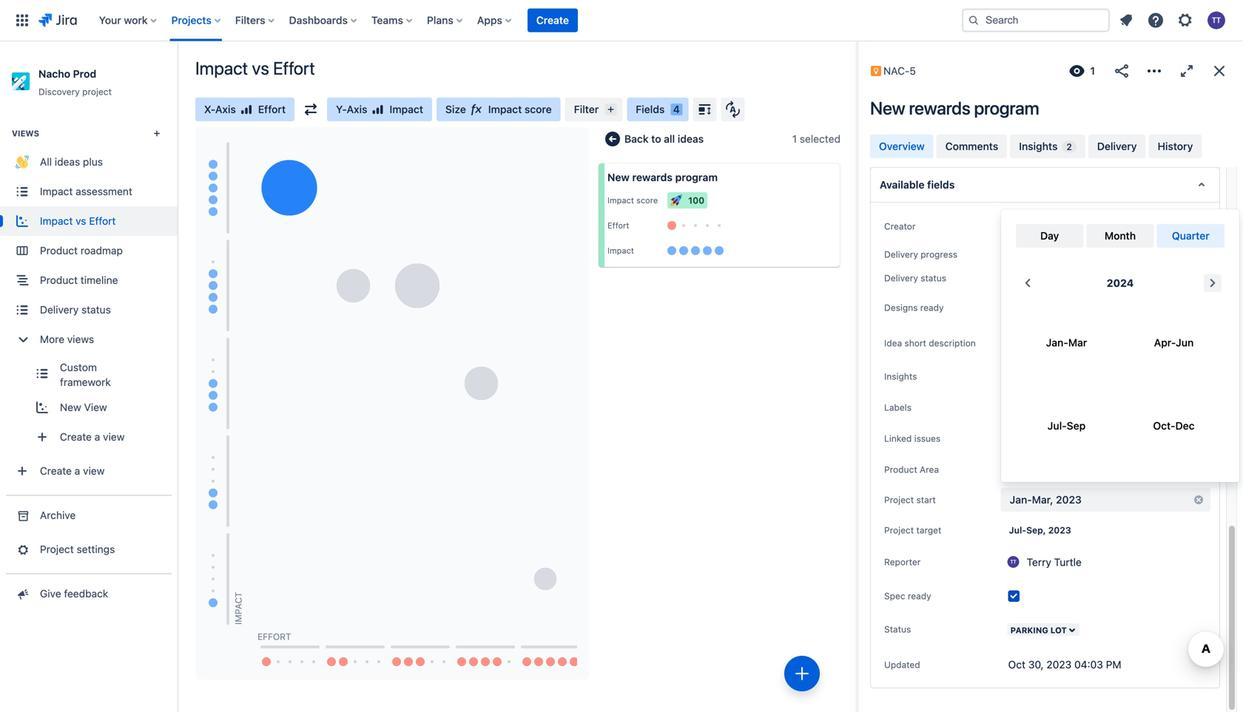 Task type: vqa. For each thing, say whether or not it's contained in the screenshot.
middle Done
no



Task type: describe. For each thing, give the bounding box(es) containing it.
jul- for sep,
[[1009, 526, 1027, 536]]

jul-sep, 2023
[[1009, 526, 1071, 536]]

product timeline link
[[0, 266, 178, 295]]

oct 30, 2023 04:03 pm
[[1009, 659, 1122, 671]]

delivery status link
[[0, 295, 178, 325]]

custom
[[60, 362, 97, 374]]

delivery status button
[[880, 270, 951, 287]]

4
[[673, 103, 680, 115]]

all
[[40, 156, 52, 168]]

1 terry turtle from the top
[[1027, 220, 1082, 233]]

clear date image
[[1193, 495, 1205, 506]]

about
[[1080, 337, 1108, 349]]

give feedback
[[40, 588, 108, 600]]

start
[[917, 495, 936, 506]]

jul- for sep
[[1048, 420, 1067, 432]]

fields
[[927, 179, 955, 191]]

x-
[[204, 103, 215, 115]]

quarter button
[[1157, 224, 1225, 248]]

project settings image
[[14, 543, 30, 557]]

teams
[[372, 14, 403, 26]]

overview button
[[870, 135, 934, 158]]

delivery progress button
[[880, 246, 962, 264]]

effort inside 'link'
[[89, 215, 116, 227]]

views
[[12, 129, 39, 138]]

1 button
[[1067, 59, 1101, 83]]

this is an idea about x
[[1009, 337, 1117, 349]]

linked
[[884, 434, 912, 444]]

insights inside tab list
[[1019, 140, 1058, 152]]

axis for x-
[[215, 103, 236, 115]]

delivery up designs
[[884, 273, 918, 284]]

project start
[[884, 495, 936, 506]]

rewards for impact vs effort
[[909, 98, 971, 118]]

delivery status inside delivery status popup button
[[884, 273, 947, 284]]

card layout: detailed image
[[696, 101, 714, 118]]

x-axis
[[204, 103, 236, 115]]

feedback image
[[14, 587, 30, 602]]

comments button
[[937, 135, 1007, 158]]

notifications image
[[1118, 11, 1135, 29]]

tab list containing overview
[[869, 133, 1233, 160]]

create a view button inside "jira product discovery navigation" element
[[20, 423, 178, 452]]

timeline
[[81, 274, 118, 287]]

history button
[[1149, 135, 1202, 158]]

feedback
[[64, 588, 108, 600]]

2
[[1067, 142, 1072, 152]]

archive button
[[0, 501, 178, 531]]

program for impact vs effort
[[974, 98, 1039, 118]]

labels
[[884, 403, 912, 413]]

comments
[[946, 140, 999, 152]]

0 vertical spatial create a view
[[60, 431, 125, 443]]

autosave is enabled image
[[726, 101, 740, 118]]

appswitcher icon image
[[13, 11, 31, 29]]

more
[[40, 334, 64, 346]]

project target
[[884, 526, 942, 536]]

all
[[664, 133, 675, 145]]

impact inside 'link'
[[40, 215, 73, 227]]

project
[[82, 87, 112, 97]]

plans button
[[423, 9, 468, 32]]

idea
[[1057, 337, 1077, 349]]

views
[[67, 334, 94, 346]]

delivery inside "jira product discovery navigation" element
[[40, 304, 79, 316]]

nac-
[[884, 65, 910, 77]]

apr-
[[1154, 337, 1176, 349]]

product for product area
[[884, 465, 918, 475]]

rewards for effort
[[632, 171, 673, 184]]

new inside "jira product discovery navigation" element
[[60, 402, 81, 414]]

spec
[[884, 592, 906, 602]]

100
[[688, 195, 705, 206]]

new rewards program for impact vs effort
[[870, 98, 1039, 118]]

1 for 1 selected
[[792, 133, 797, 145]]

selected
[[800, 133, 841, 145]]

apps button
[[473, 9, 517, 32]]

product for product timeline
[[40, 274, 78, 287]]

discovery
[[38, 87, 80, 97]]

framework
[[60, 376, 111, 389]]

more views link
[[0, 325, 178, 355]]

delivery inside button
[[1097, 140, 1137, 152]]

switchaxes image
[[305, 104, 317, 115]]

view for create a view dropdown button within "jira product discovery navigation" element
[[103, 431, 125, 443]]

new view link
[[20, 393, 178, 423]]

program for effort
[[675, 171, 718, 184]]

designs ready button
[[880, 299, 949, 317]]

idea
[[884, 338, 902, 349]]

oct
[[1009, 659, 1026, 671]]

impact vs effort inside 'link'
[[40, 215, 116, 227]]

create for bottom create a view dropdown button
[[40, 465, 72, 477]]

2 terry turtle from the top
[[1027, 557, 1082, 569]]

jul-sep button
[[1013, 387, 1121, 465]]

jan-mar
[[1046, 337, 1087, 349]]

idea short description button
[[880, 335, 981, 352]]

description
[[929, 338, 976, 349]]

product area
[[884, 465, 939, 475]]

delivery progress
[[884, 250, 958, 260]]

0 vertical spatial vs
[[252, 58, 269, 78]]

project for project start
[[884, 495, 914, 506]]

is
[[1032, 337, 1040, 349]]

delivery status inside delivery status link
[[40, 304, 111, 316]]

custom framework link
[[20, 355, 178, 393]]

primary element
[[9, 0, 950, 41]]

nacho prod discovery project
[[38, 68, 112, 97]]

designs ready
[[884, 303, 944, 313]]

project target button
[[880, 522, 946, 540]]

2 turtle from the top
[[1054, 557, 1082, 569]]

2 terry from the top
[[1027, 557, 1052, 569]]

:wave: image
[[16, 156, 29, 169]]

assessment
[[76, 186, 132, 198]]

linked issues
[[884, 434, 941, 444]]

create inside button
[[537, 14, 569, 26]]

mar
[[1069, 337, 1087, 349]]

new for impact vs effort
[[870, 98, 906, 118]]

rating image for y-axis
[[372, 104, 384, 115]]

jan-mar, 2023 button
[[1001, 489, 1211, 512]]

filters button
[[231, 9, 280, 32]]

project for project target
[[884, 526, 914, 536]]

jira product discovery navigation element
[[0, 41, 178, 713]]

delivery up delivery status popup button
[[884, 250, 918, 260]]

0 vertical spatial score
[[525, 103, 552, 115]]

pm
[[1106, 659, 1122, 671]]

Search field
[[962, 9, 1110, 32]]

help image
[[1147, 11, 1165, 29]]

product roadmap link
[[0, 236, 178, 266]]

1 vertical spatial score
[[637, 196, 658, 205]]

view for bottom create a view dropdown button
[[83, 465, 105, 477]]

dashboards
[[289, 14, 348, 26]]

product timeline
[[40, 274, 118, 287]]

custom framework
[[60, 362, 111, 389]]

status inside popup button
[[921, 273, 947, 284]]

plus
[[83, 156, 103, 168]]

y-axis
[[336, 103, 367, 115]]

1 terry from the top
[[1027, 220, 1052, 233]]

your work
[[99, 14, 148, 26]]

product area button
[[880, 461, 944, 479]]

impact vs effort link
[[0, 207, 178, 236]]



Task type: locate. For each thing, give the bounding box(es) containing it.
0 vertical spatial terry turtle
[[1027, 220, 1082, 233]]

product up product timeline
[[40, 245, 78, 257]]

1 turtle from the top
[[1054, 220, 1082, 233]]

see next year image
[[1204, 275, 1222, 292]]

area
[[920, 465, 939, 475]]

jan-mar, 2023
[[1010, 494, 1082, 506]]

project inside project settings button
[[40, 544, 74, 556]]

group
[[0, 110, 178, 495]]

insights inside 'popup button'
[[884, 372, 917, 382]]

1 vertical spatial new rewards program
[[608, 171, 718, 184]]

0 horizontal spatial rating image
[[240, 104, 252, 115]]

0 horizontal spatial a
[[75, 465, 80, 477]]

1 left selected
[[792, 133, 797, 145]]

1 horizontal spatial delivery status
[[884, 273, 947, 284]]

1 horizontal spatial insights
[[1019, 140, 1058, 152]]

new rewards program up comments
[[870, 98, 1039, 118]]

updated
[[884, 660, 920, 671]]

1 vertical spatial jan-
[[1010, 494, 1032, 506]]

archive
[[40, 510, 76, 522]]

1 vertical spatial terry turtle
[[1027, 557, 1082, 569]]

to
[[651, 133, 661, 145]]

linked issues button
[[880, 430, 945, 448]]

view up archive button at bottom
[[83, 465, 105, 477]]

0 horizontal spatial impact score
[[488, 103, 552, 115]]

1 vertical spatial project
[[884, 526, 914, 536]]

oct-dec
[[1153, 420, 1195, 432]]

create right apps dropdown button
[[537, 14, 569, 26]]

0 vertical spatial project
[[884, 495, 914, 506]]

0 horizontal spatial rewards
[[632, 171, 673, 184]]

issues
[[915, 434, 941, 444]]

2023 for 30,
[[1047, 659, 1072, 671]]

1 vertical spatial vs
[[76, 215, 86, 227]]

product left the area on the bottom of page
[[884, 465, 918, 475]]

open idea image
[[822, 164, 840, 181]]

designs
[[884, 303, 918, 313]]

rating image right y-axis
[[372, 104, 384, 115]]

1 vertical spatial rewards
[[632, 171, 673, 184]]

jan-mar button
[[1013, 304, 1121, 382]]

0 horizontal spatial new rewards program
[[608, 171, 718, 184]]

product down product roadmap
[[40, 274, 78, 287]]

1 horizontal spatial status
[[921, 273, 947, 284]]

insights up labels
[[884, 372, 917, 382]]

1 vertical spatial status
[[81, 304, 111, 316]]

new rewards program down back to all ideas at the top right
[[608, 171, 718, 184]]

1 horizontal spatial 1
[[1091, 65, 1095, 77]]

spec ready button
[[880, 588, 936, 606]]

30,
[[1029, 659, 1044, 671]]

create up archive
[[40, 465, 72, 477]]

vs
[[252, 58, 269, 78], [76, 215, 86, 227]]

axis
[[215, 103, 236, 115], [347, 103, 367, 115]]

0 horizontal spatial insights
[[884, 372, 917, 382]]

1 vertical spatial jul-
[[1009, 526, 1027, 536]]

2 horizontal spatial new
[[870, 98, 906, 118]]

terry down available fields element
[[1027, 220, 1052, 233]]

view down new view link at the bottom left of the page
[[103, 431, 125, 443]]

your profile and settings image
[[1208, 11, 1226, 29]]

project start button
[[880, 492, 941, 509]]

ready right spec
[[908, 592, 932, 602]]

see previous year image
[[1019, 275, 1037, 292]]

0 vertical spatial program
[[974, 98, 1039, 118]]

work
[[124, 14, 148, 26]]

2023
[[1056, 494, 1082, 506], [1049, 526, 1071, 536], [1047, 659, 1072, 671]]

1 vertical spatial impact score
[[608, 196, 658, 205]]

2 rating image from the left
[[372, 104, 384, 115]]

1 vertical spatial 1
[[792, 133, 797, 145]]

1 vertical spatial impact vs effort
[[40, 215, 116, 227]]

0 vertical spatial impact vs effort
[[195, 58, 315, 78]]

0 horizontal spatial delivery status
[[40, 304, 111, 316]]

1 vertical spatial create a view
[[40, 465, 105, 477]]

create a view up archive
[[40, 465, 105, 477]]

turtle down jul-sep, 2023
[[1054, 557, 1082, 569]]

create a view button down view
[[20, 423, 178, 452]]

product inside dropdown button
[[884, 465, 918, 475]]

1 vertical spatial create
[[60, 431, 92, 443]]

terry turtle down jul-sep, 2023
[[1027, 557, 1082, 569]]

search image
[[968, 14, 980, 26]]

delivery status down product timeline
[[40, 304, 111, 316]]

2023 for mar,
[[1056, 494, 1082, 506]]

ideas inside all ideas plus link
[[55, 156, 80, 168]]

back to all ideas
[[625, 133, 704, 145]]

score left the 100
[[637, 196, 658, 205]]

2 vertical spatial new
[[60, 402, 81, 414]]

terry turtle down available fields element
[[1027, 220, 1082, 233]]

0 horizontal spatial new
[[60, 402, 81, 414]]

overview
[[879, 140, 925, 152]]

vs inside 'link'
[[76, 215, 86, 227]]

a up archive button at bottom
[[75, 465, 80, 477]]

1 vertical spatial delivery status
[[40, 304, 111, 316]]

0 vertical spatial a
[[95, 431, 100, 443]]

create button
[[528, 9, 578, 32]]

0 vertical spatial insights
[[1019, 140, 1058, 152]]

insights left 2 on the right top of page
[[1019, 140, 1058, 152]]

creator button
[[880, 218, 920, 236]]

impact vs effort up product roadmap
[[40, 215, 116, 227]]

1 vertical spatial view
[[83, 465, 105, 477]]

0 vertical spatial delivery status
[[884, 273, 947, 284]]

vs down filters popup button
[[252, 58, 269, 78]]

oct-dec button
[[1121, 387, 1228, 465]]

project down archive
[[40, 544, 74, 556]]

delivery status down delivery progress popup button
[[884, 273, 947, 284]]

1 horizontal spatial vs
[[252, 58, 269, 78]]

a for bottom create a view dropdown button
[[75, 465, 80, 477]]

sep
[[1067, 420, 1086, 432]]

1 vertical spatial program
[[675, 171, 718, 184]]

2 vertical spatial project
[[40, 544, 74, 556]]

0 vertical spatial create
[[537, 14, 569, 26]]

1 horizontal spatial jan-
[[1046, 337, 1069, 349]]

view
[[103, 431, 125, 443], [83, 465, 105, 477]]

1 for 1
[[1091, 65, 1095, 77]]

0 vertical spatial rewards
[[909, 98, 971, 118]]

0 vertical spatial new rewards program
[[870, 98, 1039, 118]]

1 vertical spatial terry
[[1027, 557, 1052, 569]]

jan- for mar
[[1046, 337, 1069, 349]]

back icon image
[[604, 130, 622, 148]]

insights button
[[880, 368, 922, 386]]

jul- inside button
[[1048, 420, 1067, 432]]

0 horizontal spatial 1
[[792, 133, 797, 145]]

add ideas image
[[793, 665, 811, 683]]

1 vertical spatial insights
[[884, 372, 917, 382]]

available
[[880, 179, 925, 191]]

status
[[884, 625, 911, 635]]

1 horizontal spatial ideas
[[678, 133, 704, 145]]

project settings
[[40, 544, 115, 556]]

status down progress
[[921, 273, 947, 284]]

apr-jun button
[[1121, 304, 1228, 382]]

:rocket: image
[[671, 195, 683, 206], [671, 195, 683, 206]]

rewards down 5
[[909, 98, 971, 118]]

create for create a view dropdown button within "jira product discovery navigation" element
[[60, 431, 92, 443]]

impact score down "back"
[[608, 196, 658, 205]]

0 vertical spatial ideas
[[678, 133, 704, 145]]

product for product roadmap
[[40, 245, 78, 257]]

ready right designs
[[921, 303, 944, 313]]

impact score right formula image
[[488, 103, 552, 115]]

banner
[[0, 0, 1243, 41]]

a
[[95, 431, 100, 443], [75, 465, 80, 477]]

1 horizontal spatial rewards
[[909, 98, 971, 118]]

rating image right x-axis at top
[[240, 104, 252, 115]]

0 vertical spatial terry
[[1027, 220, 1052, 233]]

your work button
[[95, 9, 163, 32]]

2023 right the 30,
[[1047, 659, 1072, 671]]

0 horizontal spatial program
[[675, 171, 718, 184]]

0 horizontal spatial status
[[81, 304, 111, 316]]

current project sidebar image
[[161, 59, 194, 89]]

expand image
[[1178, 62, 1196, 80]]

0 horizontal spatial score
[[525, 103, 552, 115]]

0 horizontal spatial impact vs effort
[[40, 215, 116, 227]]

day
[[1041, 230, 1059, 242]]

jan- for mar,
[[1010, 494, 1032, 506]]

day button
[[1016, 224, 1084, 248]]

your
[[99, 14, 121, 26]]

0 horizontal spatial jul-
[[1009, 526, 1027, 536]]

:wave: image
[[16, 156, 29, 169]]

0 vertical spatial create a view button
[[20, 423, 178, 452]]

delivery right 2 on the right top of page
[[1097, 140, 1137, 152]]

turtle down available fields element
[[1054, 220, 1082, 233]]

mar,
[[1032, 494, 1054, 506]]

jun
[[1176, 337, 1194, 349]]

1 horizontal spatial score
[[637, 196, 658, 205]]

0 horizontal spatial jan-
[[1010, 494, 1032, 506]]

project left target
[[884, 526, 914, 536]]

status inside "jira product discovery navigation" element
[[81, 304, 111, 316]]

0 horizontal spatial vs
[[76, 215, 86, 227]]

rewards
[[909, 98, 971, 118], [632, 171, 673, 184]]

program up the 100
[[675, 171, 718, 184]]

1 horizontal spatial impact vs effort
[[195, 58, 315, 78]]

filter button
[[565, 98, 623, 121]]

nacho
[[38, 68, 70, 80]]

impact
[[195, 58, 248, 78], [390, 103, 423, 115], [488, 103, 522, 115], [40, 186, 73, 198], [608, 196, 634, 205], [40, 215, 73, 227], [608, 246, 634, 256], [233, 593, 244, 625]]

axis for y-
[[347, 103, 367, 115]]

new down the back icon
[[608, 171, 630, 184]]

an
[[1043, 337, 1054, 349]]

this
[[1009, 337, 1029, 349]]

rating image
[[240, 104, 252, 115], [372, 104, 384, 115]]

1 horizontal spatial a
[[95, 431, 100, 443]]

delivery up more
[[40, 304, 79, 316]]

project settings button
[[0, 535, 178, 565]]

close image
[[1211, 62, 1229, 80]]

terry turtle
[[1027, 220, 1082, 233], [1027, 557, 1082, 569]]

delivery button
[[1089, 135, 1146, 158]]

insights
[[1019, 140, 1058, 152], [884, 372, 917, 382]]

ready for designs ready
[[921, 303, 944, 313]]

1 horizontal spatial program
[[974, 98, 1039, 118]]

1 left more "image"
[[1091, 65, 1095, 77]]

impact assessment
[[40, 186, 132, 198]]

0 vertical spatial new
[[870, 98, 906, 118]]

0 horizontal spatial axis
[[215, 103, 236, 115]]

2 vertical spatial 2023
[[1047, 659, 1072, 671]]

0 vertical spatial 1
[[1091, 65, 1095, 77]]

apps
[[477, 14, 502, 26]]

2 vertical spatial create
[[40, 465, 72, 477]]

0 vertical spatial product
[[40, 245, 78, 257]]

month
[[1105, 230, 1136, 242]]

1 vertical spatial turtle
[[1054, 557, 1082, 569]]

settings
[[77, 544, 115, 556]]

1 horizontal spatial impact score
[[608, 196, 658, 205]]

1 inside popup button
[[1091, 65, 1095, 77]]

2 axis from the left
[[347, 103, 367, 115]]

impact assessment link
[[0, 177, 178, 207]]

1 horizontal spatial new
[[608, 171, 630, 184]]

roadmap
[[81, 245, 123, 257]]

oct-
[[1153, 420, 1176, 432]]

project for project settings
[[40, 544, 74, 556]]

view
[[84, 402, 107, 414]]

0 vertical spatial status
[[921, 273, 947, 284]]

0 vertical spatial impact score
[[488, 103, 552, 115]]

dashboards button
[[285, 9, 363, 32]]

project inside 'project target' dropdown button
[[884, 526, 914, 536]]

create a view button up archive button at bottom
[[0, 457, 178, 486]]

vs up product roadmap
[[76, 215, 86, 227]]

give feedback button
[[0, 580, 178, 609]]

terry down jul-sep, 2023
[[1027, 557, 1052, 569]]

banner containing your work
[[0, 0, 1243, 41]]

1 horizontal spatial jul-
[[1048, 420, 1067, 432]]

available fields element
[[870, 167, 1220, 203]]

create a view down view
[[60, 431, 125, 443]]

new down nac-
[[870, 98, 906, 118]]

0 vertical spatial jul-
[[1048, 420, 1067, 432]]

0 vertical spatial view
[[103, 431, 125, 443]]

1 vertical spatial ready
[[908, 592, 932, 602]]

2023 inside jan-mar, 2023 button
[[1056, 494, 1082, 506]]

group containing all ideas plus
[[0, 110, 178, 495]]

1 axis from the left
[[215, 103, 236, 115]]

projects
[[171, 14, 212, 26]]

new rewards program for effort
[[608, 171, 718, 184]]

ideas inside the back to all ideas button
[[678, 133, 704, 145]]

impact vs effort down filters popup button
[[195, 58, 315, 78]]

1 vertical spatial ideas
[[55, 156, 80, 168]]

size
[[446, 103, 466, 115]]

ready for spec ready
[[908, 592, 932, 602]]

quarter
[[1172, 230, 1210, 242]]

1 vertical spatial a
[[75, 465, 80, 477]]

1 vertical spatial new
[[608, 171, 630, 184]]

2023 right sep,
[[1049, 526, 1071, 536]]

dec
[[1176, 420, 1195, 432]]

rewards down the back to all ideas button
[[632, 171, 673, 184]]

1 rating image from the left
[[240, 104, 252, 115]]

reporter button
[[880, 554, 925, 572]]

a down new view link at the bottom left of the page
[[95, 431, 100, 443]]

product roadmap
[[40, 245, 123, 257]]

score left filter
[[525, 103, 552, 115]]

target
[[917, 526, 942, 536]]

project left start at the bottom right of page
[[884, 495, 914, 506]]

1 horizontal spatial rating image
[[372, 104, 384, 115]]

0 vertical spatial ready
[[921, 303, 944, 313]]

1 vertical spatial 2023
[[1049, 526, 1071, 536]]

new for effort
[[608, 171, 630, 184]]

jira image
[[38, 11, 77, 29], [38, 11, 77, 29]]

program up comments
[[974, 98, 1039, 118]]

rating image for x-axis
[[240, 104, 252, 115]]

give
[[40, 588, 61, 600]]

status down timeline
[[81, 304, 111, 316]]

ideas right all in the top of the page
[[55, 156, 80, 168]]

0 vertical spatial 2023
[[1056, 494, 1082, 506]]

1 selected
[[792, 133, 841, 145]]

0 vertical spatial jan-
[[1046, 337, 1069, 349]]

0 horizontal spatial ideas
[[55, 156, 80, 168]]

tab list
[[869, 133, 1233, 160]]

more image
[[1146, 62, 1163, 80]]

settings image
[[1177, 11, 1195, 29]]

jul-sep
[[1048, 420, 1086, 432]]

filter
[[574, 103, 599, 115]]

create down new view
[[60, 431, 92, 443]]

1 horizontal spatial axis
[[347, 103, 367, 115]]

2023 for sep,
[[1049, 526, 1071, 536]]

2 vertical spatial product
[[884, 465, 918, 475]]

jan-
[[1046, 337, 1069, 349], [1010, 494, 1032, 506]]

score
[[525, 103, 552, 115], [637, 196, 658, 205]]

0 vertical spatial turtle
[[1054, 220, 1082, 233]]

new left view
[[60, 402, 81, 414]]

formula image
[[471, 104, 482, 115]]

2023 right mar,
[[1056, 494, 1082, 506]]

1 vertical spatial product
[[40, 274, 78, 287]]

ideas right all
[[678, 133, 704, 145]]

more views
[[40, 334, 94, 346]]

1 vertical spatial create a view button
[[0, 457, 178, 486]]

1 horizontal spatial new rewards program
[[870, 98, 1039, 118]]

a for create a view dropdown button within "jira product discovery navigation" element
[[95, 431, 100, 443]]

project inside project start popup button
[[884, 495, 914, 506]]

product
[[40, 245, 78, 257], [40, 274, 78, 287], [884, 465, 918, 475]]



